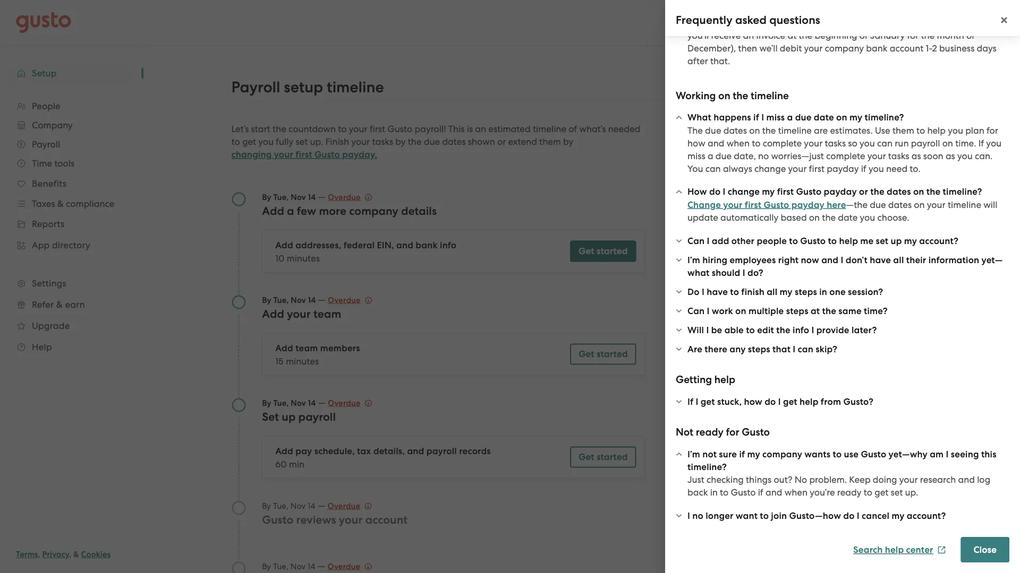 Task type: locate. For each thing, give the bounding box(es) containing it.
gusto navigation element
[[0, 46, 143, 375]]

dates inside the due dates on the timeline are estimates. use them to help you plan for how and when to complete your tasks so you can run payroll on time. if you miss a due date, no worries—just complete your tasks as soon as you can. you can always change your first payday if you need to.
[[724, 125, 747, 136]]

i
[[762, 112, 764, 123], [723, 187, 726, 197], [707, 236, 710, 247], [841, 255, 844, 266], [743, 268, 745, 278], [702, 287, 705, 298], [707, 306, 710, 317], [706, 325, 709, 336], [812, 325, 814, 336], [793, 344, 796, 355], [696, 397, 699, 408], [778, 397, 781, 408], [946, 449, 949, 460], [688, 511, 690, 522], [857, 511, 860, 522]]

0 horizontal spatial as
[[912, 151, 921, 161]]

time?
[[864, 306, 888, 317]]

by for set up payroll
[[262, 399, 271, 408]]

checklist
[[860, 154, 895, 164], [828, 196, 865, 207]]

3 14 from the top
[[308, 399, 316, 408]]

2 started from the top
[[597, 349, 628, 360]]

previous
[[911, 17, 946, 28]]

what inside frequently asked questions dialog
[[688, 112, 711, 123]]

is
[[467, 124, 473, 134]]

0 horizontal spatial invoice
[[715, 17, 744, 28]]

what
[[688, 112, 711, 123], [769, 135, 795, 147]]

by for add a few more company details
[[262, 193, 271, 202]]

at down charged
[[746, 17, 755, 28]]

a inside the due dates on the timeline are estimates. use them to help you plan for how and when to complete your tasks so you can run payroll on time. if you miss a due date, no worries—just complete your tasks as soon as you can. you can always change your first payday if you need to.
[[708, 151, 713, 161]]

can i work on multiple steps at the same time?
[[688, 306, 888, 317]]

overdue button for your
[[328, 500, 372, 513]]

0 vertical spatial circle blank image
[[231, 501, 246, 516]]

need down the 'handy'
[[839, 166, 860, 177]]

0 vertical spatial payroll
[[911, 138, 940, 149]]

1 vertical spatial timeline?
[[943, 187, 982, 197]]

nov for a
[[291, 193, 306, 202]]

by tue, nov 14 — for a
[[262, 192, 328, 202]]

or inside frequently asked questions dialog
[[859, 187, 868, 197]]

1 horizontal spatial timeline?
[[865, 112, 904, 123]]

beginning down each
[[815, 30, 857, 41]]

change inside the due dates on the timeline are estimates. use them to help you plan for how and when to complete your tasks so you can run payroll on time. if you miss a due date, no worries—just complete your tasks as soon as you can. you can always change your first payday if you need to.
[[755, 163, 786, 174]]

no left the longer
[[692, 511, 703, 522]]

need
[[886, 163, 908, 174], [839, 166, 860, 177]]

payroll up soon
[[911, 138, 940, 149]]

your right reviews
[[339, 514, 363, 527]]

for inside the due dates on the timeline are estimates. use them to help you plan for how and when to complete your tasks so you can run payroll on time. if you miss a due date, no worries—just complete your tasks as soon as you can. you can always change your first payday if you need to.
[[987, 125, 998, 136]]

1 horizontal spatial what
[[769, 135, 795, 147]]

due up what to have ready
[[795, 112, 812, 123]]

0 vertical spatial if
[[979, 138, 984, 149]]

no
[[795, 475, 807, 486]]

0 horizontal spatial how
[[688, 138, 705, 149]]

for right plan
[[987, 125, 998, 136]]

download up based
[[781, 196, 826, 207]]

of inside let's start the countdown to your first gusto payroll! this is an estimated                     timeline of what's needed to get you fully set up.
[[569, 124, 577, 134]]

the down here
[[822, 213, 836, 223]]

directory
[[52, 240, 90, 251]]

setup
[[284, 78, 323, 96]]

all right 'finish'
[[767, 287, 777, 298]]

nov
[[291, 193, 306, 202], [291, 296, 306, 305], [291, 399, 306, 408], [291, 502, 306, 511], [291, 562, 306, 572]]

0 horizontal spatial up
[[282, 411, 296, 424]]

0 vertical spatial them
[[893, 125, 914, 136]]

be right won't
[[730, 5, 741, 15]]

download
[[769, 154, 812, 164], [781, 196, 826, 207]]

2 , from the left
[[69, 550, 71, 560]]

as up to.
[[912, 151, 921, 161]]

add inside add addresses, federal ein, and bank info 10 minutes
[[275, 240, 293, 251]]

2 horizontal spatial up
[[891, 236, 902, 247]]

timeline left will
[[948, 200, 981, 210]]

overdue down gusto reviews your account
[[328, 562, 360, 572]]

1 by tue, nov 14 — from the top
[[262, 192, 328, 202]]

team
[[313, 308, 341, 321], [296, 343, 318, 354]]

3 overdue button from the top
[[328, 397, 372, 410]]

payroll. up previous
[[896, 5, 928, 15]]

download inside download our handy checklist of everything you'll need to get set up for your first payroll.
[[769, 154, 812, 164]]

5 overdue from the top
[[328, 562, 360, 572]]

set up changing your first gusto payday. button
[[296, 137, 308, 147]]

bank inside you won't be charged until after you run your first payroll. you'll receive a gusto invoice at the beginning of each month for the previous month (i.e., you'll receive an invoice at the beginning of january for the month of december), then we'll debit your company bank account 1-2 business days after that.
[[866, 43, 888, 53]]

get left to.
[[873, 166, 887, 177]]

them inside the due dates on the timeline are estimates. use them to help you plan for how and when to complete your tasks so you can run payroll on time. if you miss a due date, no worries—just complete your tasks as soon as you can. you can always change your first payday if you need to.
[[893, 125, 914, 136]]

first inside you won't be charged until after you run your first payroll. you'll receive a gusto invoice at the beginning of each month for the previous month (i.e., you'll receive an invoice at the beginning of january for the month of december), then we'll debit your company bank account 1-2 business days after that.
[[878, 5, 894, 15]]

1 horizontal spatial payroll
[[427, 446, 457, 457]]

can up will
[[688, 306, 705, 317]]

terms , privacy , & cookies
[[16, 550, 111, 560]]

january
[[870, 30, 905, 41]]

help up soon
[[927, 125, 946, 136]]

tue, for up
[[273, 399, 289, 408]]

1 vertical spatial info
[[793, 325, 809, 336]]

your up january
[[858, 5, 876, 15]]

2 vertical spatial company
[[763, 449, 802, 460]]

1 horizontal spatial up
[[769, 179, 780, 190]]

3 get started button from the top
[[570, 447, 636, 468]]

nov up reviews
[[291, 502, 306, 511]]

month
[[852, 17, 879, 28], [948, 17, 976, 28], [937, 30, 964, 41]]

same
[[839, 306, 862, 317]]

— for few
[[318, 192, 326, 202]]

get inside just checking things out? no problem. keep doing your research and log back in to gusto if and when you're ready to get set up.
[[875, 488, 889, 498]]

1 horizontal spatial need
[[886, 163, 908, 174]]

how
[[688, 138, 705, 149], [744, 397, 762, 408]]

ready
[[835, 135, 863, 147], [696, 427, 724, 439], [837, 488, 862, 498]]

1 i'm from the top
[[688, 255, 700, 266]]

0 horizontal spatial &
[[56, 300, 63, 310]]

account inside you won't be charged until after you run your first payroll. you'll receive a gusto invoice at the beginning of each month for the previous month (i.e., you'll receive an invoice at the beginning of january for the month of december), then we'll debit your company bank account 1-2 business days after that.
[[890, 43, 924, 53]]

have
[[810, 135, 833, 147], [870, 255, 891, 266], [707, 287, 728, 298]]

1 14 from the top
[[308, 193, 316, 202]]

payday.
[[342, 149, 377, 160]]

5 14 from the top
[[308, 562, 315, 572]]

2 vertical spatial can
[[798, 344, 813, 355]]

to up soon
[[917, 125, 925, 136]]

0 horizontal spatial do
[[709, 187, 721, 197]]

timeline? down not
[[688, 462, 727, 473]]

1 vertical spatial miss
[[688, 151, 705, 161]]

, left cookies "button"
[[69, 550, 71, 560]]

app
[[32, 240, 50, 251]]

in right back
[[710, 488, 718, 498]]

team inside add team members 15 minutes
[[296, 343, 318, 354]]

1 tue, from the top
[[273, 193, 289, 202]]

doing
[[873, 475, 897, 486]]

checklist inside download our handy checklist of everything you'll need to get set up for your first payroll.
[[860, 154, 895, 164]]

a left date, in the top right of the page
[[708, 151, 713, 161]]

center
[[906, 545, 933, 556]]

1 vertical spatial download
[[781, 196, 826, 207]]

your up finish
[[349, 124, 367, 134]]

add inside add pay schedule, tax details, and payroll records 60 min
[[275, 446, 293, 457]]

you inside you won't be charged until after you run your first payroll. you'll receive a gusto invoice at the beginning of each month for the previous month (i.e., you'll receive an invoice at the beginning of january for the month of december), then we'll debit your company bank account 1-2 business days after that.
[[688, 5, 703, 15]]

2 tue, from the top
[[273, 296, 289, 305]]

info inside add addresses, federal ein, and bank info 10 minutes
[[440, 240, 457, 251]]

1 vertical spatial i'm
[[688, 449, 700, 460]]

payday inside the due dates on the timeline are estimates. use them to help you plan for how and when to complete your tasks so you can run payroll on time. if you miss a due date, no worries—just complete your tasks as soon as you can. you can always change your first payday if you need to.
[[827, 163, 859, 174]]

if inside the i'm not sure if my company wants to use gusto yet—why am i seeing this timeline?
[[739, 449, 745, 460]]

payroll inside add pay schedule, tax details, and payroll records 60 min
[[427, 446, 457, 457]]

you down start
[[258, 137, 274, 147]]

1 horizontal spatial an
[[743, 30, 754, 41]]

for inside download our handy checklist of everything you'll need to get set up for your first payroll.
[[782, 179, 793, 190]]

gusto inside you won't be charged until after you run your first payroll. you'll receive a gusto invoice at the beginning of each month for the previous month (i.e., you'll receive an invoice at the beginning of january for the month of december), then we'll debit your company bank account 1-2 business days after that.
[[688, 17, 713, 28]]

1 vertical spatial when
[[785, 488, 808, 498]]

0 horizontal spatial need
[[839, 166, 860, 177]]

hiring
[[703, 255, 728, 266]]

session?
[[848, 287, 883, 298]]

be inside you won't be charged until after you run your first payroll. you'll receive a gusto invoice at the beginning of each month for the previous month (i.e., you'll receive an invoice at the beginning of january for the month of december), then we'll debit your company bank account 1-2 business days after that.
[[730, 5, 741, 15]]

0 vertical spatial team
[[313, 308, 341, 321]]

team up members
[[313, 308, 341, 321]]

0 vertical spatial checklist
[[860, 154, 895, 164]]

1 horizontal spatial up.
[[905, 488, 918, 498]]

add pay schedule, tax details, and payroll records 60 min
[[275, 446, 491, 470]]

team left members
[[296, 343, 318, 354]]

i right will
[[706, 325, 709, 336]]

payday inside change your first gusto payday here 'button'
[[792, 200, 825, 210]]

do right stuck,
[[765, 397, 776, 408]]

1 horizontal spatial or
[[859, 187, 868, 197]]

0 vertical spatial bank
[[866, 43, 888, 53]]

things
[[746, 475, 772, 486]]

do
[[709, 187, 721, 197], [765, 397, 776, 408], [843, 511, 855, 522]]

my right sure
[[747, 449, 760, 460]]

information
[[929, 255, 979, 266]]

due inside finish your tasks by the due dates shown or extend them by changing your first gusto payday.
[[424, 137, 440, 147]]

home image
[[16, 12, 71, 33]]

0 horizontal spatial miss
[[688, 151, 705, 161]]

circle blank image for overdue popup button corresponding to your
[[231, 501, 246, 516]]

circle blank image
[[231, 501, 246, 516], [231, 562, 246, 574]]

by tue, nov 14 — up few
[[262, 192, 328, 202]]

change your first gusto payday here button
[[688, 199, 846, 211]]

first inside 'button'
[[745, 200, 762, 210]]

get started for team
[[579, 349, 628, 360]]

0 vertical spatial get started button
[[570, 241, 636, 262]]

4 by from the top
[[262, 502, 271, 511]]

extend
[[508, 137, 537, 147]]

or inside finish your tasks by the due dates shown or extend them by changing your first gusto payday.
[[497, 137, 506, 147]]

0 vertical spatial up
[[769, 179, 780, 190]]

2 circle blank image from the top
[[231, 562, 246, 574]]

this
[[448, 124, 465, 134]]

frequently asked questions
[[676, 14, 820, 27]]

gusto right use
[[861, 449, 886, 460]]

receive up (i.e.,
[[954, 5, 984, 15]]

3 by from the top
[[262, 399, 271, 408]]

0 vertical spatial have
[[810, 135, 833, 147]]

get for set up payroll
[[579, 452, 594, 463]]

1 horizontal spatial ,
[[69, 550, 71, 560]]

1 horizontal spatial in
[[819, 287, 827, 298]]

14 up set up payroll
[[308, 399, 316, 408]]

4 tue, from the top
[[273, 502, 289, 511]]

app directory link
[[11, 236, 133, 255]]

1 vertical spatial get
[[579, 349, 594, 360]]

your inside let's start the countdown to your first gusto payroll! this is an estimated                     timeline of what's needed to get you fully set up.
[[349, 124, 367, 134]]

i'm inside the i'm not sure if my company wants to use gusto yet—why am i seeing this timeline?
[[688, 449, 700, 460]]

add for add addresses, federal ein, and bank info 10 minutes
[[275, 240, 293, 251]]

settings link
[[11, 274, 133, 293]]

overdue up set up payroll
[[328, 399, 361, 408]]

,
[[38, 550, 40, 560], [69, 550, 71, 560]]

i'm up 'what'
[[688, 255, 700, 266]]

add inside add team members 15 minutes
[[275, 343, 293, 354]]

company inside the i'm not sure if my company wants to use gusto yet—why am i seeing this timeline?
[[763, 449, 802, 460]]

4 overdue from the top
[[328, 502, 360, 511]]

get inside let's start the countdown to your first gusto payroll! this is an estimated                     timeline of what's needed to get you fully set up.
[[242, 137, 256, 147]]

1 started from the top
[[597, 246, 628, 257]]

first up download checklist
[[816, 179, 832, 190]]

1 horizontal spatial date
[[838, 213, 858, 223]]

my up can i work on multiple steps at the same time?
[[780, 287, 793, 298]]

1 vertical spatial bank
[[416, 240, 438, 251]]

after
[[801, 5, 822, 15], [688, 56, 708, 66]]

1 horizontal spatial them
[[893, 125, 914, 136]]

of up business
[[967, 30, 975, 41]]

if down getting
[[688, 397, 694, 408]]

4 14 from the top
[[308, 502, 315, 511]]

first down everything at the top right of the page
[[777, 187, 794, 197]]

14 for up
[[308, 399, 316, 408]]

ready inside just checking things out? no problem. keep doing your research and log back in to gusto if and when you're ready to get set up.
[[837, 488, 862, 498]]

your down soon
[[927, 200, 946, 210]]

of
[[818, 17, 826, 28], [860, 30, 868, 41], [967, 30, 975, 41], [569, 124, 577, 134], [897, 154, 906, 164]]

up. inside just checking things out? no problem. keep doing your research and log back in to gusto if and when you're ready to get set up.
[[905, 488, 918, 498]]

and right details,
[[407, 446, 424, 457]]

when inside the due dates on the timeline are estimates. use them to help you plan for how and when to complete your tasks so you can run payroll on time. if you miss a due date, no worries—just complete your tasks as soon as you can. you can always change your first payday if you need to.
[[727, 138, 750, 149]]

2 can from the top
[[688, 306, 705, 317]]

refer
[[32, 300, 54, 310]]

add
[[712, 236, 729, 247]]

started for set up payroll
[[597, 452, 628, 463]]

be for won't
[[730, 5, 741, 15]]

1 vertical spatial up
[[891, 236, 902, 247]]

0 vertical spatial minutes
[[287, 253, 320, 264]]

can left always
[[705, 163, 721, 174]]

help inside the due dates on the timeline are estimates. use them to help you plan for how and when to complete your tasks so you can run payroll on time. if you miss a due date, no worries—just complete your tasks as soon as you can. you can always change your first payday if you need to.
[[927, 125, 946, 136]]

you'll down our
[[815, 166, 837, 177]]

0 horizontal spatial or
[[497, 137, 506, 147]]

1 can from the top
[[688, 236, 705, 247]]

2 by from the top
[[262, 296, 271, 305]]

3 get from the top
[[579, 452, 594, 463]]

1 horizontal spatial run
[[895, 138, 909, 149]]

them inside finish your tasks by the due dates shown or extend them by changing your first gusto payday.
[[539, 137, 561, 147]]

nov for reviews
[[291, 502, 306, 511]]

how do i change my first gusto payday or the dates on the timeline?
[[688, 187, 982, 197]]

add for add pay schedule, tax details, and payroll records 60 min
[[275, 446, 293, 457]]

your up 'automatically'
[[723, 200, 743, 210]]

0 vertical spatial change
[[755, 163, 786, 174]]

2 vertical spatial get
[[579, 452, 594, 463]]

1 you from the top
[[688, 5, 703, 15]]

list
[[0, 97, 143, 358]]

2 horizontal spatial do
[[843, 511, 855, 522]]

add team members 15 minutes
[[275, 343, 360, 367]]

of inside download our handy checklist of everything you'll need to get set up for your first payroll.
[[897, 154, 906, 164]]

1 horizontal spatial be
[[730, 5, 741, 15]]

1 horizontal spatial miss
[[766, 112, 785, 123]]

the inside finish your tasks by the due dates shown or extend them by changing your first gusto payday.
[[408, 137, 422, 147]]

by tue, nov 14 — for your
[[262, 295, 328, 305]]

payroll.
[[896, 5, 928, 15], [834, 179, 866, 190]]

run right so at right top
[[895, 138, 909, 149]]

2
[[932, 43, 937, 53]]

no inside the due dates on the timeline are estimates. use them to help you plan for how and when to complete your tasks so you can run payroll on time. if you miss a due date, no worries—just complete your tasks as soon as you can. you can always change your first payday if you need to.
[[758, 151, 769, 161]]

gusto inside let's start the countdown to your first gusto payroll! this is an estimated                     timeline of what's needed to get you fully set up.
[[388, 124, 412, 134]]

date inside —the due dates on your timeline will update automatically based on the date you choose.
[[838, 213, 858, 223]]

0 horizontal spatial payroll.
[[834, 179, 866, 190]]

december),
[[688, 43, 736, 53]]

if inside the due dates on the timeline are estimates. use them to help you plan for how and when to complete your tasks so you can run payroll on time. if you miss a due date, no worries—just complete your tasks as soon as you can. you can always change your first payday if you need to.
[[979, 138, 984, 149]]

timeline?
[[865, 112, 904, 123], [943, 187, 982, 197], [688, 462, 727, 473]]

shown
[[468, 137, 495, 147]]

by tue, nov 14 — for up
[[262, 398, 328, 408]]

a
[[986, 5, 991, 15], [787, 112, 793, 123], [708, 151, 713, 161], [287, 205, 294, 218]]

more
[[319, 205, 346, 218]]

first down countdown
[[296, 149, 312, 160]]

you
[[824, 5, 839, 15], [948, 125, 963, 136], [258, 137, 274, 147], [860, 138, 875, 149], [986, 138, 1002, 149], [957, 151, 973, 161], [869, 163, 884, 174], [860, 213, 875, 223]]

— up more
[[318, 192, 326, 202]]

overdue button up members
[[328, 294, 372, 307]]

the inside —the due dates on your timeline will update automatically based on the date you choose.
[[822, 213, 836, 223]]

&
[[56, 300, 63, 310], [73, 550, 79, 560]]

0 horizontal spatial bank
[[416, 240, 438, 251]]

0 horizontal spatial an
[[475, 124, 486, 134]]

0 vertical spatial do
[[709, 187, 721, 197]]

due
[[795, 112, 812, 123], [705, 125, 721, 136], [424, 137, 440, 147], [716, 151, 732, 161], [870, 200, 886, 210]]

14 down reviews
[[308, 562, 315, 572]]

5 by from the top
[[262, 562, 271, 572]]

at up debit
[[788, 30, 797, 41]]

up inside frequently asked questions dialog
[[891, 236, 902, 247]]

company up the ein,
[[349, 205, 398, 218]]

started for add your team
[[597, 349, 628, 360]]

in
[[819, 287, 827, 298], [710, 488, 718, 498]]

nov up few
[[291, 193, 306, 202]]

3 overdue from the top
[[328, 399, 361, 408]]

in inside just checking things out? no problem. keep doing your research and log back in to gusto if and when you're ready to get set up.
[[710, 488, 718, 498]]

i left cancel on the bottom of the page
[[857, 511, 860, 522]]

1 overdue button from the top
[[328, 191, 372, 204]]

1 horizontal spatial have
[[810, 135, 833, 147]]

0 vertical spatial when
[[727, 138, 750, 149]]

you inside let's start the countdown to your first gusto payroll! this is an estimated                     timeline of what's needed to get you fully set up.
[[258, 137, 274, 147]]

2 overdue button from the top
[[328, 294, 372, 307]]

ein,
[[377, 240, 394, 251]]

0 horizontal spatial what
[[688, 112, 711, 123]]

0 horizontal spatial in
[[710, 488, 718, 498]]

0 horizontal spatial can
[[705, 163, 721, 174]]

asked
[[735, 14, 767, 27]]

1 vertical spatial circle blank image
[[231, 562, 246, 574]]

be left able
[[711, 325, 722, 336]]

4 overdue button from the top
[[328, 500, 372, 513]]

earn
[[65, 300, 85, 310]]

1 circle blank image from the top
[[231, 501, 246, 516]]

1 vertical spatial can
[[688, 306, 705, 317]]

0 vertical spatial can
[[688, 236, 705, 247]]

the
[[757, 17, 771, 28], [895, 17, 909, 28], [799, 30, 813, 41], [921, 30, 935, 41], [733, 90, 748, 102], [273, 124, 286, 134], [762, 125, 776, 136], [408, 137, 422, 147], [871, 187, 885, 197], [927, 187, 941, 197], [822, 213, 836, 223], [822, 306, 836, 317], [776, 325, 791, 336]]

payroll. up —the
[[834, 179, 866, 190]]

0 vertical spatial invoice
[[715, 17, 744, 28]]

should
[[712, 268, 740, 278]]

0 vertical spatial after
[[801, 5, 822, 15]]

3 tue, from the top
[[273, 399, 289, 408]]

0 vertical spatial can
[[877, 138, 893, 149]]

3 get started from the top
[[579, 452, 628, 463]]

2 you from the top
[[688, 163, 703, 174]]

will i be able to edit the info i provide later?
[[688, 325, 877, 336]]

you left won't
[[688, 5, 703, 15]]

i left do?
[[743, 268, 745, 278]]

any
[[730, 344, 746, 355]]

0 vertical spatial you'll
[[688, 30, 709, 41]]

download checklist link
[[769, 196, 865, 207]]

gusto inside the i'm not sure if my company wants to use gusto yet—why am i seeing this timeline?
[[861, 449, 886, 460]]

you up how
[[688, 163, 703, 174]]

started
[[597, 246, 628, 257], [597, 349, 628, 360], [597, 452, 628, 463]]

3 by tue, nov 14 — from the top
[[262, 398, 328, 408]]

bank down january
[[866, 43, 888, 53]]

1 vertical spatial minutes
[[286, 356, 319, 367]]

the right edit
[[776, 325, 791, 336]]

up inside download our handy checklist of everything you'll need to get set up for your first payroll.
[[769, 179, 780, 190]]

an up then
[[743, 30, 754, 41]]

change down date, in the top right of the page
[[755, 163, 786, 174]]

and
[[708, 138, 724, 149], [396, 240, 413, 251], [822, 255, 839, 266], [407, 446, 424, 457], [958, 475, 975, 486], [766, 488, 782, 498]]

set inside download our handy checklist of everything you'll need to get set up for your first payroll.
[[890, 166, 902, 177]]

miss inside the due dates on the timeline are estimates. use them to help you plan for how and when to complete your tasks so you can run payroll on time. if you miss a due date, no worries—just complete your tasks as soon as you can. you can always change your first payday if you need to.
[[688, 151, 705, 161]]

2 vertical spatial have
[[707, 287, 728, 298]]

0 vertical spatial no
[[758, 151, 769, 161]]

0 vertical spatial timeline?
[[865, 112, 904, 123]]

2 14 from the top
[[308, 296, 316, 305]]

have inside the i'm hiring employees right now and i don't have all their information yet— what should i do?
[[870, 255, 891, 266]]

1 horizontal spatial complete
[[826, 151, 865, 161]]

0 vertical spatial payday
[[827, 163, 859, 174]]

be for i
[[711, 325, 722, 336]]

— for team
[[318, 295, 326, 305]]

payroll left 'records'
[[427, 446, 457, 457]]

(i.e.,
[[978, 17, 995, 28]]

1 vertical spatial after
[[688, 56, 708, 66]]

list containing benefits
[[0, 97, 143, 358]]

2 by tue, nov 14 — from the top
[[262, 295, 328, 305]]

overdue button up add a few more company details
[[328, 191, 372, 204]]

2 get started button from the top
[[570, 344, 636, 365]]

by tue, nov 14 — down reviews
[[262, 561, 328, 572]]

1 by from the top
[[262, 193, 271, 202]]

overdue button for team
[[328, 294, 372, 307]]

run inside you won't be charged until after you run your first payroll. you'll receive a gusto invoice at the beginning of each month for the previous month (i.e., you'll receive an invoice at the beginning of january for the month of december), then we'll debit your company bank account 1-2 business days after that.
[[841, 5, 855, 15]]

minutes inside add addresses, federal ein, and bank info 10 minutes
[[287, 253, 320, 264]]

0 horizontal spatial by
[[395, 137, 406, 147]]

2 overdue from the top
[[328, 296, 361, 305]]

2 get from the top
[[579, 349, 594, 360]]

1 as from the left
[[912, 151, 921, 161]]

beginning down until
[[773, 17, 816, 28]]

close button
[[961, 538, 1010, 563]]

by for gusto reviews your account
[[262, 502, 271, 511]]

0 horizontal spatial you'll
[[688, 30, 709, 41]]

3 started from the top
[[597, 452, 628, 463]]

not ready for gusto
[[676, 427, 770, 439]]

1 horizontal spatial at
[[788, 30, 797, 41]]

so
[[848, 138, 857, 149]]

payroll
[[911, 138, 940, 149], [298, 411, 336, 424], [427, 446, 457, 457]]

you'll inside download our handy checklist of everything you'll need to get set up for your first payroll.
[[815, 166, 837, 177]]

the up january
[[895, 17, 909, 28]]

not
[[703, 449, 717, 460]]

get started button for add your team
[[570, 344, 636, 365]]

1 vertical spatial what
[[769, 135, 795, 147]]

by
[[262, 193, 271, 202], [262, 296, 271, 305], [262, 399, 271, 408], [262, 502, 271, 511], [262, 562, 271, 572]]

1 overdue from the top
[[328, 193, 361, 202]]

are
[[814, 125, 828, 136]]

tasks inside finish your tasks by the due dates shown or extend them by changing your first gusto payday.
[[372, 137, 393, 147]]

0 horizontal spatial tasks
[[372, 137, 393, 147]]

if
[[979, 138, 984, 149], [688, 397, 694, 408]]

1 vertical spatial started
[[597, 349, 628, 360]]

my inside the i'm not sure if my company wants to use gusto yet—why am i seeing this timeline?
[[747, 449, 760, 460]]

account
[[890, 43, 924, 53], [365, 514, 408, 527]]

60
[[275, 459, 287, 470]]

4 by tue, nov 14 — from the top
[[262, 501, 328, 511]]

steps down edit
[[748, 344, 770, 355]]

0 vertical spatial in
[[819, 287, 827, 298]]

minutes down the addresses,
[[287, 253, 320, 264]]

steps up can i work on multiple steps at the same time?
[[795, 287, 817, 298]]

2 horizontal spatial can
[[877, 138, 893, 149]]

0 vertical spatial info
[[440, 240, 457, 251]]

complete up worries—just
[[763, 138, 802, 149]]

tasks down use at the right top of page
[[888, 151, 909, 161]]

pay
[[296, 446, 312, 457]]

your down everything at the top right of the page
[[796, 179, 814, 190]]

change down always
[[728, 187, 760, 197]]

as
[[912, 151, 921, 161], [946, 151, 955, 161]]

0 horizontal spatial account
[[365, 514, 408, 527]]

add for add your team
[[262, 308, 284, 321]]

14 for reviews
[[308, 502, 315, 511]]

1 vertical spatial date
[[838, 213, 858, 223]]

company down each
[[825, 43, 864, 53]]

gusto inside change your first gusto payday here 'button'
[[764, 200, 789, 210]]

1 horizontal spatial account
[[890, 43, 924, 53]]

overdue for team
[[328, 296, 361, 305]]

tue, for your
[[273, 296, 289, 305]]

by tue, nov 14 — up reviews
[[262, 501, 328, 511]]

gusto up based
[[764, 200, 789, 210]]

2 i'm from the top
[[688, 449, 700, 460]]

an right is at the top left
[[475, 124, 486, 134]]

2 get started from the top
[[579, 349, 628, 360]]

people
[[757, 236, 787, 247]]

1 get started from the top
[[579, 246, 628, 257]]

1 vertical spatial you
[[688, 163, 703, 174]]

beginning
[[773, 17, 816, 28], [815, 30, 857, 41]]

minutes right 15
[[286, 356, 319, 367]]

first
[[878, 5, 894, 15], [370, 124, 385, 134], [296, 149, 312, 160], [809, 163, 825, 174], [816, 179, 832, 190], [777, 187, 794, 197], [745, 200, 762, 210]]

you
[[688, 5, 703, 15], [688, 163, 703, 174]]

an inside you won't be charged until after you run your first payroll. you'll receive a gusto invoice at the beginning of each month for the previous month (i.e., you'll receive an invoice at the beginning of january for the month of december), then we'll debit your company bank account 1-2 business days after that.
[[743, 30, 754, 41]]

up for my
[[891, 236, 902, 247]]

terms link
[[16, 550, 38, 560]]

0 vertical spatial you
[[688, 5, 703, 15]]

1 horizontal spatial as
[[946, 151, 955, 161]]

have for what to have ready
[[810, 135, 833, 147]]

estimates.
[[830, 125, 873, 136]]

get started
[[579, 246, 628, 257], [579, 349, 628, 360], [579, 452, 628, 463]]



Task type: describe. For each thing, give the bounding box(es) containing it.
account menu element
[[815, 0, 1004, 45]]

a inside you won't be charged until after you run your first payroll. you'll receive a gusto invoice at the beginning of each month for the previous month (i.e., you'll receive an invoice at the beginning of january for the month of december), then we'll debit your company bank account 1-2 business days after that.
[[986, 5, 991, 15]]

2 vertical spatial up
[[282, 411, 296, 424]]

cookies
[[81, 550, 111, 560]]

0 horizontal spatial all
[[767, 287, 777, 298]]

to.
[[910, 163, 921, 174]]

get left stuck,
[[701, 397, 715, 408]]

log
[[977, 475, 991, 486]]

add addresses, federal ein, and bank info 10 minutes
[[275, 240, 457, 264]]

1 vertical spatial change
[[728, 187, 760, 197]]

your inside just checking things out? no problem. keep doing your research and log back in to gusto if and when you're ready to get set up.
[[899, 475, 918, 486]]

you inside you won't be charged until after you run your first payroll. you'll receive a gusto invoice at the beginning of each month for the previous month (i.e., you'll receive an invoice at the beginning of january for the month of december), then we'll debit your company bank account 1-2 business days after that.
[[824, 5, 839, 15]]

federal
[[344, 240, 375, 251]]

0 horizontal spatial payroll
[[298, 411, 336, 424]]

schedule,
[[314, 446, 355, 457]]

min
[[289, 459, 305, 470]]

& inside refer & earn "link"
[[56, 300, 63, 310]]

debit
[[780, 43, 802, 53]]

not
[[676, 427, 693, 439]]

of left january
[[860, 30, 868, 41]]

1 get from the top
[[579, 246, 594, 257]]

download for download our handy checklist of everything you'll need to get set up for your first payroll.
[[769, 154, 812, 164]]

i left don't
[[841, 255, 844, 266]]

if right happens
[[753, 112, 759, 123]]

overdue button for few
[[328, 191, 372, 204]]

need inside download our handy checklist of everything you'll need to get set up for your first payroll.
[[839, 166, 860, 177]]

due inside —the due dates on your timeline will update automatically based on the date you choose.
[[870, 200, 886, 210]]

month up business
[[937, 30, 964, 41]]

14 for a
[[308, 193, 316, 202]]

to up date, in the top right of the page
[[752, 138, 761, 149]]

the down previous
[[921, 30, 935, 41]]

skip?
[[816, 344, 837, 355]]

add a few more company details
[[262, 205, 437, 218]]

to left 'join'
[[760, 511, 769, 522]]

add for add a few more company details
[[262, 205, 284, 218]]

automatically
[[721, 213, 779, 223]]

you inside the due dates on the timeline are estimates. use them to help you plan for how and when to complete your tasks so you can run payroll on time. if you miss a due date, no worries—just complete your tasks as soon as you can. you can always change your first payday if you need to.
[[688, 163, 703, 174]]

can.
[[975, 151, 993, 161]]

dates inside finish your tasks by the due dates shown or extend them by changing your first gusto payday.
[[442, 137, 466, 147]]

you won't be charged until after you run your first payroll. you'll receive a gusto invoice at the beginning of each month for the previous month (i.e., you'll receive an invoice at the beginning of january for the month of december), then we'll debit your company bank account 1-2 business days after that.
[[688, 5, 997, 66]]

an inside let's start the countdown to your first gusto payroll! this is an estimated                     timeline of what's needed to get you fully set up.
[[475, 124, 486, 134]]

1 vertical spatial complete
[[826, 151, 865, 161]]

your down fully
[[274, 149, 293, 160]]

need inside the due dates on the timeline are estimates. use them to help you plan for how and when to complete your tasks so you can run payroll on time. if you miss a due date, no worries—just complete your tasks as soon as you can. you can always change your first payday if you need to.
[[886, 163, 908, 174]]

needed
[[608, 124, 640, 134]]

minutes inside add team members 15 minutes
[[286, 356, 319, 367]]

due right the in the top of the page
[[705, 125, 721, 136]]

have for do i have to finish all my steps in one session?
[[707, 287, 728, 298]]

or for payday
[[859, 187, 868, 197]]

what for what happens if i miss a due date on my timeline?
[[688, 112, 711, 123]]

to up worries—just
[[797, 135, 807, 147]]

1 vertical spatial checklist
[[828, 196, 865, 207]]

circle blank image for first overdue popup button from the bottom of the page
[[231, 562, 246, 574]]

i down getting
[[696, 397, 699, 408]]

i'm for i'm hiring employees right now and i don't have all their information yet— what should i do?
[[688, 255, 700, 266]]

what for what to have ready
[[769, 135, 795, 147]]

i right happens
[[762, 112, 764, 123]]

0 horizontal spatial no
[[692, 511, 703, 522]]

your inside download our handy checklist of everything you'll need to get set up for your first payroll.
[[796, 179, 814, 190]]

—the
[[846, 200, 868, 210]]

set up payroll
[[262, 411, 336, 424]]

download for download checklist
[[781, 196, 826, 207]]

payroll inside the due dates on the timeline are estimates. use them to help you plan for how and when to complete your tasks so you can run payroll on time. if you miss a due date, no worries—just complete your tasks as soon as you can. you can always change your first payday if you need to.
[[911, 138, 940, 149]]

gusto left reviews
[[262, 514, 294, 527]]

by for add your team
[[262, 296, 271, 305]]

i left work
[[707, 306, 710, 317]]

first inside the due dates on the timeline are estimates. use them to help you plan for how and when to complete your tasks so you can run payroll on time. if you miss a due date, no worries—just complete your tasks as soon as you can. you can always change your first payday if you need to.
[[809, 163, 825, 174]]

to up finish
[[338, 124, 347, 134]]

date,
[[734, 151, 756, 161]]

1 horizontal spatial invoice
[[756, 30, 785, 41]]

timeline inside the due dates on the timeline are estimates. use them to help you plan for how and when to complete your tasks so you can run payroll on time. if you miss a due date, no worries—just complete your tasks as soon as you can. you can always change your first payday if you need to.
[[778, 125, 812, 136]]

bank inside add addresses, federal ein, and bank info 10 minutes
[[416, 240, 438, 251]]

you up can.
[[986, 138, 1002, 149]]

seeing
[[951, 449, 979, 460]]

add your team
[[262, 308, 341, 321]]

the up 'choose.'
[[871, 187, 885, 197]]

nov down reviews
[[291, 562, 306, 572]]

to down let's
[[231, 137, 240, 147]]

to inside download our handy checklist of everything you'll need to get set up for your first payroll.
[[863, 166, 871, 177]]

0 vertical spatial miss
[[766, 112, 785, 123]]

help left the center
[[885, 545, 904, 556]]

i left add
[[707, 236, 710, 247]]

1-
[[926, 43, 932, 53]]

i right that
[[793, 344, 796, 355]]

to up right
[[789, 236, 798, 247]]

1 horizontal spatial how
[[744, 397, 762, 408]]

1 vertical spatial &
[[73, 550, 79, 560]]

help up stuck,
[[715, 374, 735, 386]]

this
[[981, 449, 997, 460]]

timeline up "what happens if i miss a due date on my timeline?"
[[751, 90, 789, 102]]

change your first gusto payday here
[[688, 200, 846, 210]]

first inside download our handy checklist of everything you'll need to get set up for your first payroll.
[[816, 179, 832, 190]]

details
[[401, 205, 437, 218]]

overdue for few
[[328, 193, 361, 202]]

you up time.
[[948, 125, 963, 136]]

0 vertical spatial steps
[[795, 287, 817, 298]]

can for can i add other people to gusto to help me set up my account?
[[688, 236, 705, 247]]

get inside download our handy checklist of everything you'll need to get set up for your first payroll.
[[873, 166, 887, 177]]

timeline? inside the i'm not sure if my company wants to use gusto yet—why am i seeing this timeline?
[[688, 462, 727, 473]]

to left 'finish'
[[730, 287, 739, 298]]

by tue, nov 14 — for reviews
[[262, 501, 328, 511]]

0 vertical spatial complete
[[763, 138, 802, 149]]

and inside the i'm hiring employees right now and i don't have all their information yet— what should i do?
[[822, 255, 839, 266]]

if i get stuck, how do i get help from gusto?
[[688, 397, 873, 408]]

add for add team members 15 minutes
[[275, 343, 293, 354]]

days
[[977, 43, 997, 53]]

your down worries—just
[[788, 163, 807, 174]]

search
[[853, 545, 883, 556]]

nov for up
[[291, 399, 306, 408]]

and inside add pay schedule, tax details, and payroll records 60 min
[[407, 446, 424, 457]]

checking
[[707, 475, 744, 486]]

i'm hiring employees right now and i don't have all their information yet— what should i do?
[[688, 255, 1003, 278]]

timeline inside —the due dates on your timeline will update automatically based on the date you choose.
[[948, 200, 981, 210]]

tue, for reviews
[[273, 502, 289, 511]]

nov for your
[[291, 296, 306, 305]]

to left edit
[[746, 325, 755, 336]]

1 horizontal spatial after
[[801, 5, 822, 15]]

a left few
[[287, 205, 294, 218]]

gusto inside just checking things out? no problem. keep doing your research and log back in to gusto if and when you're ready to get set up.
[[731, 488, 756, 498]]

1 vertical spatial payday
[[824, 187, 857, 197]]

0 horizontal spatial receive
[[711, 30, 741, 41]]

now
[[801, 255, 819, 266]]

1 by from the left
[[395, 137, 406, 147]]

set
[[262, 411, 279, 424]]

1 , from the left
[[38, 550, 40, 560]]

will
[[984, 200, 998, 210]]

will
[[688, 325, 704, 336]]

payroll
[[231, 78, 280, 96]]

i right stuck,
[[778, 397, 781, 408]]

— for payroll
[[318, 398, 326, 408]]

get for add your team
[[579, 349, 594, 360]]

and inside add addresses, federal ein, and bank info 10 minutes
[[396, 240, 413, 251]]

1 horizontal spatial tasks
[[825, 138, 846, 149]]

cookies button
[[81, 549, 111, 562]]

your up the payday.
[[351, 137, 370, 147]]

get started for payroll
[[579, 452, 628, 463]]

frequently asked questions dialog
[[665, 0, 1020, 574]]

timeline inside let's start the countdown to your first gusto payroll! this is an estimated                     timeline of what's needed to get you fully set up.
[[533, 124, 566, 134]]

1 get started button from the top
[[570, 241, 636, 262]]

you down time.
[[957, 151, 973, 161]]

0 vertical spatial ready
[[835, 135, 863, 147]]

gusto reviews your account
[[262, 514, 408, 527]]

of left each
[[818, 17, 826, 28]]

can for can i work on multiple steps at the same time?
[[688, 306, 705, 317]]

run inside the due dates on the timeline are estimates. use them to help you plan for how and when to complete your tasks so you can run payroll on time. if you miss a due date, no worries—just complete your tasks as soon as you can. you can always change your first payday if you need to.
[[895, 138, 909, 149]]

help link
[[11, 338, 133, 357]]

i down back
[[688, 511, 690, 522]]

search help center
[[853, 545, 933, 556]]

finish your tasks by the due dates shown or extend them by changing your first gusto payday.
[[231, 137, 573, 160]]

yet—
[[982, 255, 1003, 266]]

up. inside let's start the countdown to your first gusto payroll! this is an estimated                     timeline of what's needed to get you fully set up.
[[310, 137, 323, 147]]

change
[[688, 200, 721, 210]]

tue, for a
[[273, 193, 289, 202]]

0 horizontal spatial company
[[349, 205, 398, 218]]

i right do
[[702, 287, 705, 298]]

2 vertical spatial do
[[843, 511, 855, 522]]

how
[[688, 187, 707, 197]]

do i have to finish all my steps in one session?
[[688, 287, 883, 298]]

up for for
[[769, 179, 780, 190]]

to inside the i'm not sure if my company wants to use gusto yet—why am i seeing this timeline?
[[833, 449, 842, 460]]

1 horizontal spatial receive
[[954, 5, 984, 15]]

time.
[[955, 138, 976, 149]]

for up sure
[[726, 427, 739, 439]]

how inside the due dates on the timeline are estimates. use them to help you plan for how and when to complete your tasks so you can run payroll on time. if you miss a due date, no worries—just complete your tasks as soon as you can. you can always change your first payday if you need to.
[[688, 138, 705, 149]]

5 by tue, nov 14 — from the top
[[262, 561, 328, 572]]

handy
[[831, 154, 857, 164]]

join
[[771, 511, 787, 522]]

help
[[32, 342, 52, 353]]

for down previous
[[907, 30, 919, 41]]

your down use at the right top of page
[[868, 151, 886, 161]]

the down charged
[[757, 17, 771, 28]]

month up january
[[852, 17, 879, 28]]

later?
[[852, 325, 877, 336]]

to up the i'm hiring employees right now and i don't have all their information yet— what should i do?
[[828, 236, 837, 247]]

if inside the due dates on the timeline are estimates. use them to help you plan for how and when to complete your tasks so you can run payroll on time. if you miss a due date, no worries—just complete your tasks as soon as you can. you can always change your first payday if you need to.
[[861, 163, 867, 174]]

multiple
[[749, 306, 784, 317]]

first inside let's start the countdown to your first gusto payroll! this is an estimated                     timeline of what's needed to get you fully set up.
[[370, 124, 385, 134]]

set inside let's start the countdown to your first gusto payroll! this is an estimated                     timeline of what's needed to get you fully set up.
[[296, 137, 308, 147]]

there
[[705, 344, 727, 355]]

i'm for i'm not sure if my company wants to use gusto yet—why am i seeing this timeline?
[[688, 449, 700, 460]]

are
[[688, 344, 703, 355]]

my up the their
[[904, 236, 917, 247]]

1 vertical spatial steps
[[786, 306, 809, 317]]

update
[[688, 213, 718, 223]]

1 horizontal spatial do
[[765, 397, 776, 408]]

help left from
[[800, 397, 819, 408]]

— for your
[[317, 501, 325, 511]]

0 horizontal spatial at
[[746, 17, 755, 28]]

1 vertical spatial beginning
[[815, 30, 857, 41]]

finish
[[325, 137, 349, 147]]

don't
[[846, 255, 868, 266]]

and left log
[[958, 475, 975, 486]]

upgrade link
[[11, 317, 133, 336]]

1 vertical spatial at
[[788, 30, 797, 41]]

close
[[974, 545, 997, 556]]

1 horizontal spatial can
[[798, 344, 813, 355]]

your inside —the due dates on your timeline will update automatically based on the date you choose.
[[927, 200, 946, 210]]

my up estimates.
[[850, 112, 863, 123]]

2 horizontal spatial timeline?
[[943, 187, 982, 197]]

month left (i.e.,
[[948, 17, 976, 28]]

2 by from the left
[[563, 137, 573, 147]]

for up january
[[881, 17, 893, 28]]

and down out?
[[766, 488, 782, 498]]

0 vertical spatial date
[[814, 112, 834, 123]]

1 vertical spatial ready
[[696, 427, 724, 439]]

getting help
[[676, 374, 735, 386]]

few
[[297, 205, 316, 218]]

choose.
[[878, 213, 909, 223]]

the down soon
[[927, 187, 941, 197]]

you right the 'handy'
[[869, 163, 884, 174]]

info inside frequently asked questions dialog
[[793, 325, 809, 336]]

back
[[688, 488, 708, 498]]

reports
[[32, 219, 65, 230]]

i left provide on the bottom
[[812, 325, 814, 336]]

2 horizontal spatial at
[[811, 306, 820, 317]]

or for shown
[[497, 137, 506, 147]]

0 vertical spatial account?
[[919, 236, 959, 247]]

help left me
[[839, 236, 858, 247]]

company inside you won't be charged until after you run your first payroll. you'll receive a gusto invoice at the beginning of each month for the previous month (i.e., you'll receive an invoice at the beginning of january for the month of december), then we'll debit your company bank account 1-2 business days after that.
[[825, 43, 864, 53]]

you'll inside you won't be charged until after you run your first payroll. you'll receive a gusto invoice at the beginning of each month for the previous month (i.e., you'll receive an invoice at the beginning of january for the month of december), then we'll debit your company bank account 1-2 business days after that.
[[688, 30, 709, 41]]

download checklist
[[781, 196, 865, 207]]

my up the change your first gusto payday here
[[762, 187, 775, 197]]

worries—just
[[771, 151, 824, 161]]

1 vertical spatial account?
[[907, 511, 946, 522]]

2 horizontal spatial tasks
[[888, 151, 909, 161]]

tax
[[357, 446, 371, 457]]

finish
[[741, 287, 765, 298]]

overdue for your
[[328, 502, 360, 511]]

you'll
[[930, 5, 952, 15]]

to down checking
[[720, 488, 729, 498]]

until
[[781, 5, 799, 15]]

and inside the due dates on the timeline are estimates. use them to help you plan for how and when to complete your tasks so you can run payroll on time. if you miss a due date, no worries—just complete your tasks as soon as you can. you can always change your first payday if you need to.
[[708, 138, 724, 149]]

set inside just checking things out? no problem. keep doing your research and log back in to gusto if and when you're ready to get set up.
[[891, 488, 903, 498]]

sure
[[719, 449, 737, 460]]

all inside the i'm hiring employees right now and i don't have all their information yet— what should i do?
[[893, 255, 904, 266]]

keep
[[849, 475, 871, 486]]

10
[[275, 253, 284, 264]]

just
[[688, 475, 704, 486]]

privacy link
[[42, 550, 69, 560]]

my right cancel on the bottom of the page
[[892, 511, 905, 522]]

what
[[688, 268, 710, 278]]

i down always
[[723, 187, 726, 197]]

from
[[821, 397, 841, 408]]

when inside just checking things out? no problem. keep doing your research and log back in to gusto if and when you're ready to get set up.
[[785, 488, 808, 498]]

able
[[725, 325, 744, 336]]

gusto inside finish your tasks by the due dates shown or extend them by changing your first gusto payday.
[[314, 149, 340, 160]]

the
[[688, 125, 703, 136]]

5 overdue button from the top
[[328, 561, 372, 574]]

gusto down if i get stuck, how do i get help from gusto?
[[742, 427, 770, 439]]

countdown
[[289, 124, 336, 134]]

to down keep
[[864, 488, 872, 498]]

get left from
[[783, 397, 797, 408]]

the up happens
[[733, 90, 748, 102]]

5 tue, from the top
[[273, 562, 289, 572]]

overdue button for payroll
[[328, 397, 372, 410]]

payroll. inside you won't be charged until after you run your first payroll. you'll receive a gusto invoice at the beginning of each month for the previous month (i.e., you'll receive an invoice at the beginning of january for the month of december), then we'll debit your company bank account 1-2 business days after that.
[[896, 5, 928, 15]]

provide
[[816, 325, 849, 336]]

overdue for payroll
[[328, 399, 361, 408]]

15
[[275, 356, 284, 367]]

you right so at right top
[[860, 138, 875, 149]]

research
[[920, 475, 956, 486]]

gusto down everything at the top right of the page
[[796, 187, 822, 197]]

your right debit
[[804, 43, 823, 53]]

if inside just checking things out? no problem. keep doing your research and log back in to gusto if and when you're ready to get set up.
[[758, 488, 763, 498]]

first inside finish your tasks by the due dates shown or extend them by changing your first gusto payday.
[[296, 149, 312, 160]]

you inside —the due dates on your timeline will update automatically based on the date you choose.
[[860, 213, 875, 223]]

— down reviews
[[317, 561, 325, 572]]

the inside the due dates on the timeline are estimates. use them to help you plan for how and when to complete your tasks so you can run payroll on time. if you miss a due date, no worries—just complete your tasks as soon as you can. you can always change your first payday if you need to.
[[762, 125, 776, 136]]

what happens if i miss a due date on my timeline?
[[688, 112, 904, 123]]

reviews
[[296, 514, 336, 527]]

0 horizontal spatial if
[[688, 397, 694, 408]]

14 for your
[[308, 296, 316, 305]]

0 vertical spatial beginning
[[773, 17, 816, 28]]

set right me
[[876, 236, 889, 247]]

the inside let's start the countdown to your first gusto payroll! this is an estimated                     timeline of what's needed to get you fully set up.
[[273, 124, 286, 134]]

timeline right setup
[[327, 78, 384, 96]]

2 vertical spatial steps
[[748, 344, 770, 355]]

app directory
[[32, 240, 90, 251]]

your down are
[[804, 138, 823, 149]]

payroll. inside download our handy checklist of everything you'll need to get set up for your first payroll.
[[834, 179, 866, 190]]

2 as from the left
[[946, 151, 955, 161]]

the up provide on the bottom
[[822, 306, 836, 317]]

a up what to have ready
[[787, 112, 793, 123]]

get started button for set up payroll
[[570, 447, 636, 468]]

dates inside —the due dates on your timeline will update automatically based on the date you choose.
[[888, 200, 912, 210]]

am
[[930, 449, 944, 460]]

settings
[[32, 278, 66, 289]]

gusto up 'now' on the right top
[[800, 236, 826, 247]]

your inside 'button'
[[723, 200, 743, 210]]

the down the questions
[[799, 30, 813, 41]]

your up add team members 15 minutes
[[287, 308, 311, 321]]

due up always
[[716, 151, 732, 161]]

i inside the i'm not sure if my company wants to use gusto yet—why am i seeing this timeline?
[[946, 449, 949, 460]]

wants
[[805, 449, 831, 460]]



Task type: vqa. For each thing, say whether or not it's contained in the screenshot.
the Download checklist
yes



